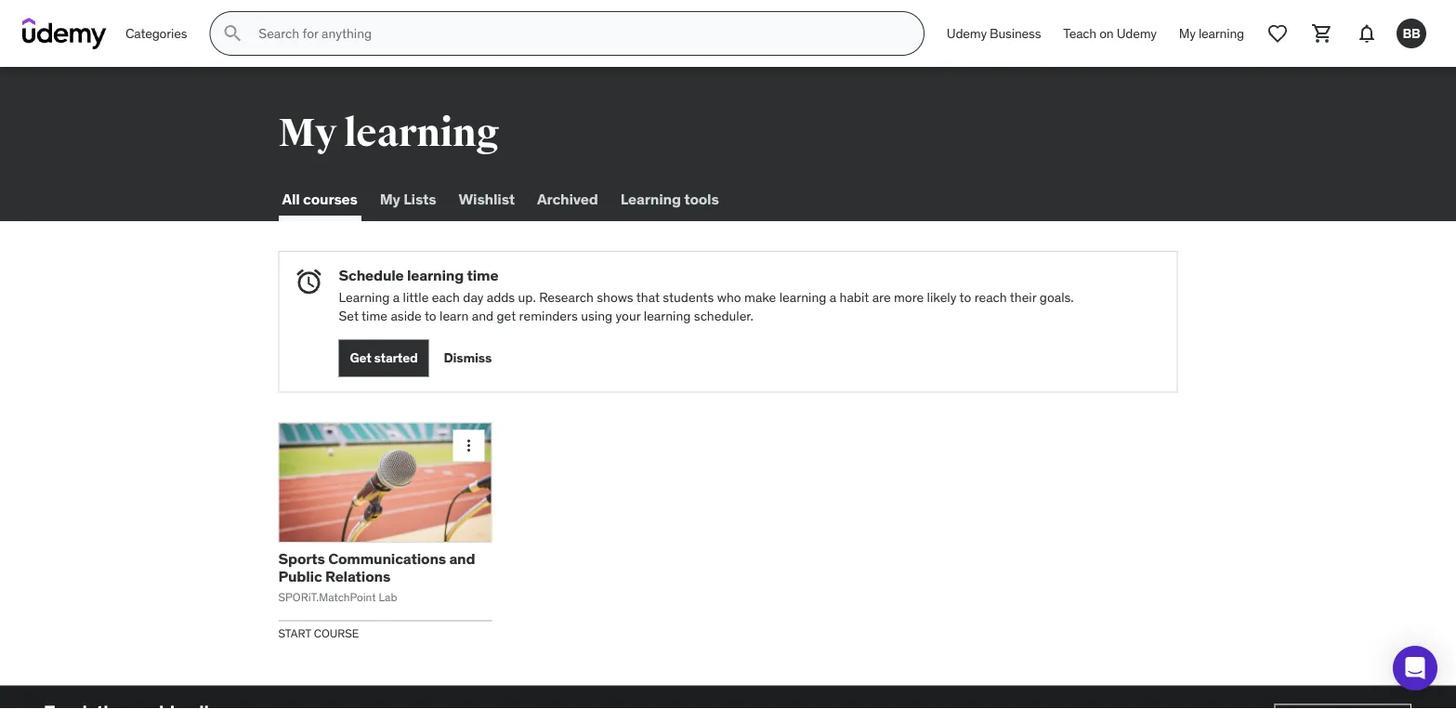 Task type: locate. For each thing, give the bounding box(es) containing it.
0 horizontal spatial my learning
[[278, 109, 499, 157]]

learning inside my learning link
[[1199, 25, 1245, 42]]

1 udemy from the left
[[947, 25, 987, 42]]

learning left wishlist image
[[1199, 25, 1245, 42]]

and inside schedule learning time learning a little each day adds up. research shows that students who make learning a habit are more likely to reach their goals. set time aside to learn and get reminders using your learning scheduler.
[[472, 307, 494, 324]]

2 vertical spatial my
[[380, 189, 400, 208]]

learning tools link
[[617, 177, 723, 221]]

0 horizontal spatial to
[[425, 307, 437, 324]]

likely
[[927, 289, 957, 306]]

my learning left wishlist image
[[1179, 25, 1245, 42]]

1 vertical spatial learning
[[339, 289, 390, 306]]

goals.
[[1040, 289, 1074, 306]]

my learning up my lists
[[278, 109, 499, 157]]

scheduler.
[[694, 307, 754, 324]]

2 horizontal spatial my
[[1179, 25, 1196, 42]]

habit
[[840, 289, 869, 306]]

make
[[745, 289, 776, 306]]

0 vertical spatial time
[[467, 266, 499, 285]]

0 vertical spatial to
[[960, 289, 972, 306]]

time
[[467, 266, 499, 285], [362, 307, 388, 324]]

wishlist link
[[455, 177, 519, 221]]

learning down schedule
[[339, 289, 390, 306]]

reminders
[[519, 307, 578, 324]]

started
[[374, 349, 418, 366]]

udemy business link
[[936, 11, 1052, 56]]

1 horizontal spatial time
[[467, 266, 499, 285]]

lists
[[404, 189, 436, 208]]

a left little
[[393, 289, 400, 306]]

0 horizontal spatial learning
[[339, 289, 390, 306]]

bb
[[1403, 25, 1421, 41]]

0 vertical spatial and
[[472, 307, 494, 324]]

a left habit
[[830, 289, 837, 306]]

course
[[314, 626, 359, 640]]

1 horizontal spatial learning
[[621, 189, 681, 208]]

sports
[[278, 549, 325, 568]]

learning
[[1199, 25, 1245, 42], [344, 109, 499, 157], [407, 266, 464, 285], [780, 289, 827, 306], [644, 307, 691, 324]]

learning inside schedule learning time learning a little each day adds up. research shows that students who make learning a habit are more likely to reach their goals. set time aside to learn and get reminders using your learning scheduler.
[[339, 289, 390, 306]]

research
[[539, 289, 594, 306]]

1 horizontal spatial my
[[380, 189, 400, 208]]

a
[[393, 289, 400, 306], [830, 289, 837, 306]]

lab
[[379, 590, 397, 604]]

teach on udemy link
[[1052, 11, 1168, 56]]

to down little
[[425, 307, 437, 324]]

2 a from the left
[[830, 289, 837, 306]]

0 vertical spatial learning
[[621, 189, 681, 208]]

1 horizontal spatial udemy
[[1117, 25, 1157, 42]]

my learning
[[1179, 25, 1245, 42], [278, 109, 499, 157]]

and
[[472, 307, 494, 324], [449, 549, 475, 568]]

1 vertical spatial my learning
[[278, 109, 499, 157]]

udemy right the on
[[1117, 25, 1157, 42]]

learning left tools
[[621, 189, 681, 208]]

1 vertical spatial to
[[425, 307, 437, 324]]

dismiss button
[[444, 340, 492, 377]]

time up day
[[467, 266, 499, 285]]

and right communications
[[449, 549, 475, 568]]

0 horizontal spatial time
[[362, 307, 388, 324]]

1 vertical spatial and
[[449, 549, 475, 568]]

my lists link
[[376, 177, 440, 221]]

my up all courses
[[278, 109, 337, 157]]

udemy image
[[22, 18, 107, 49]]

1 horizontal spatial a
[[830, 289, 837, 306]]

learning tools
[[621, 189, 719, 208]]

learning right 'make'
[[780, 289, 827, 306]]

are
[[872, 289, 891, 306]]

archived link
[[533, 177, 602, 221]]

to
[[960, 289, 972, 306], [425, 307, 437, 324]]

schedule learning time learning a little each day adds up. research shows that students who make learning a habit are more likely to reach their goals. set time aside to learn and get reminders using your learning scheduler.
[[339, 266, 1074, 324]]

udemy left business
[[947, 25, 987, 42]]

get
[[350, 349, 371, 366]]

on
[[1100, 25, 1114, 42]]

1 horizontal spatial to
[[960, 289, 972, 306]]

0 horizontal spatial a
[[393, 289, 400, 306]]

to right likely
[[960, 289, 972, 306]]

0 vertical spatial my
[[1179, 25, 1196, 42]]

my for my learning link
[[1179, 25, 1196, 42]]

my right teach on udemy
[[1179, 25, 1196, 42]]

courses
[[303, 189, 358, 208]]

time right set
[[362, 307, 388, 324]]

learning
[[621, 189, 681, 208], [339, 289, 390, 306]]

and inside sports communications and public relations sporit.matchpoint lab
[[449, 549, 475, 568]]

0 horizontal spatial udemy
[[947, 25, 987, 42]]

1 horizontal spatial my learning
[[1179, 25, 1245, 42]]

my learning link
[[1168, 11, 1256, 56]]

1 vertical spatial time
[[362, 307, 388, 324]]

my
[[1179, 25, 1196, 42], [278, 109, 337, 157], [380, 189, 400, 208]]

business
[[990, 25, 1041, 42]]

learning up each
[[407, 266, 464, 285]]

categories button
[[114, 11, 198, 56]]

adds
[[487, 289, 515, 306]]

my for my lists link
[[380, 189, 400, 208]]

and down day
[[472, 307, 494, 324]]

my left lists
[[380, 189, 400, 208]]

udemy
[[947, 25, 987, 42], [1117, 25, 1157, 42]]

up.
[[518, 289, 536, 306]]

1 vertical spatial my
[[278, 109, 337, 157]]



Task type: vqa. For each thing, say whether or not it's contained in the screenshot.
the settings inside "Notifications Settings" Button
no



Task type: describe. For each thing, give the bounding box(es) containing it.
their
[[1010, 289, 1037, 306]]

bb link
[[1390, 11, 1434, 56]]

course options image
[[460, 436, 478, 455]]

wishlist image
[[1267, 22, 1289, 45]]

get started
[[350, 349, 418, 366]]

submit search image
[[222, 22, 244, 45]]

shopping cart with 0 items image
[[1312, 22, 1334, 45]]

all
[[282, 189, 300, 208]]

0 vertical spatial my learning
[[1179, 25, 1245, 42]]

udemy business
[[947, 25, 1041, 42]]

little
[[403, 289, 429, 306]]

aside
[[391, 307, 422, 324]]

who
[[717, 289, 741, 306]]

teach on udemy
[[1064, 25, 1157, 42]]

2 udemy from the left
[[1117, 25, 1157, 42]]

notifications image
[[1356, 22, 1378, 45]]

0 horizontal spatial my
[[278, 109, 337, 157]]

get started button
[[339, 340, 429, 377]]

categories
[[125, 25, 187, 42]]

day
[[463, 289, 484, 306]]

set
[[339, 307, 359, 324]]

teach
[[1064, 25, 1097, 42]]

1 a from the left
[[393, 289, 400, 306]]

more
[[894, 289, 924, 306]]

my lists
[[380, 189, 436, 208]]

start course
[[278, 626, 359, 640]]

shows
[[597, 289, 634, 306]]

public
[[278, 567, 322, 586]]

each
[[432, 289, 460, 306]]

sporit.matchpoint
[[278, 590, 376, 604]]

get
[[497, 307, 516, 324]]

all courses
[[282, 189, 358, 208]]

learning up lists
[[344, 109, 499, 157]]

your
[[616, 307, 641, 324]]

archived
[[537, 189, 598, 208]]

dismiss
[[444, 349, 492, 366]]

tools
[[684, 189, 719, 208]]

communications
[[328, 549, 446, 568]]

schedule
[[339, 266, 404, 285]]

reach
[[975, 289, 1007, 306]]

wishlist
[[459, 189, 515, 208]]

learning down that
[[644, 307, 691, 324]]

sports communications and public relations link
[[278, 549, 475, 586]]

using
[[581, 307, 613, 324]]

learning inside learning tools link
[[621, 189, 681, 208]]

sports communications and public relations sporit.matchpoint lab
[[278, 549, 475, 604]]

relations
[[325, 567, 391, 586]]

Search for anything text field
[[255, 18, 901, 49]]

that
[[636, 289, 660, 306]]

start
[[278, 626, 311, 640]]

learn
[[440, 307, 469, 324]]

students
[[663, 289, 714, 306]]

all courses link
[[278, 177, 361, 221]]



